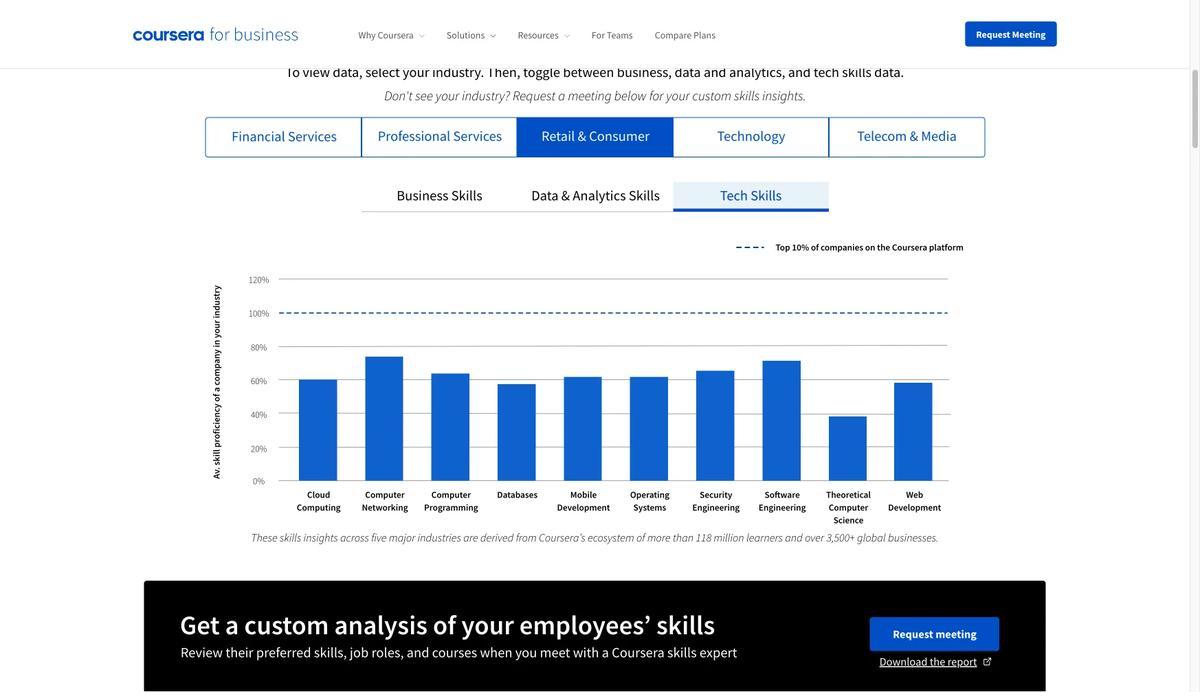 Task type: describe. For each thing, give the bounding box(es) containing it.
resources link
[[518, 29, 570, 41]]

request
[[976, 28, 1010, 40]]

why coursera
[[358, 29, 414, 41]]

compare
[[655, 29, 692, 41]]

for
[[592, 29, 605, 41]]

for teams link
[[592, 29, 633, 41]]

meeting
[[1012, 28, 1046, 40]]

for teams
[[592, 29, 633, 41]]

resources
[[518, 29, 559, 41]]

coursera for business image
[[133, 27, 298, 41]]



Task type: locate. For each thing, give the bounding box(es) containing it.
plans
[[693, 29, 716, 41]]

why coursera link
[[358, 29, 425, 41]]

request meeting
[[976, 28, 1046, 40]]

solutions link
[[447, 29, 496, 41]]

solutions
[[447, 29, 485, 41]]

why
[[358, 29, 376, 41]]

compare plans
[[655, 29, 716, 41]]

coursera
[[378, 29, 414, 41]]

teams
[[607, 29, 633, 41]]

compare plans link
[[655, 29, 716, 41]]

request meeting button
[[965, 22, 1057, 46]]



Task type: vqa. For each thing, say whether or not it's contained in the screenshot.
WHAT DO YOU WANT TO LEARN? text box
no



